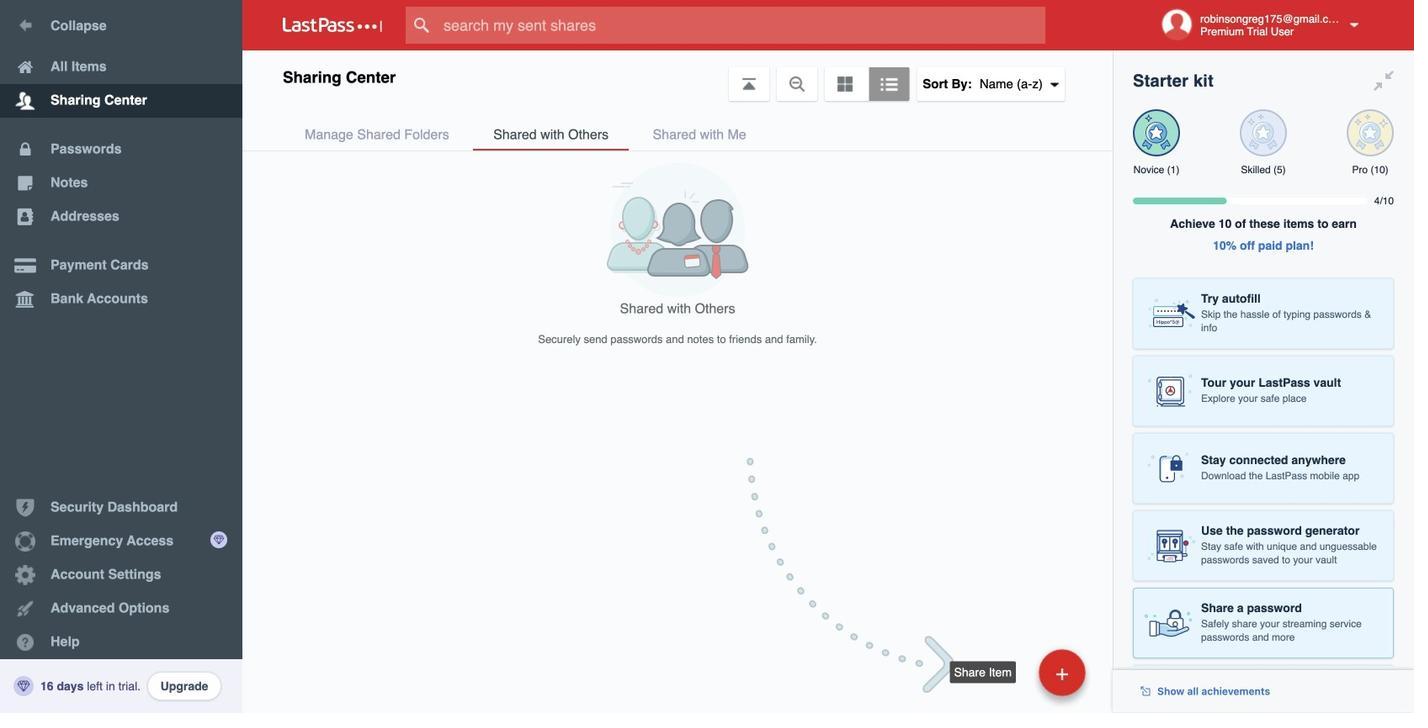 Task type: vqa. For each thing, say whether or not it's contained in the screenshot.
LastPass image
yes



Task type: locate. For each thing, give the bounding box(es) containing it.
Search search field
[[406, 7, 1078, 44]]

new item navigation
[[747, 458, 1113, 714]]

lastpass image
[[283, 18, 382, 33]]



Task type: describe. For each thing, give the bounding box(es) containing it.
main navigation navigation
[[0, 0, 242, 714]]

search my sent shares text field
[[406, 7, 1078, 44]]

vault options navigation
[[242, 51, 1113, 101]]



